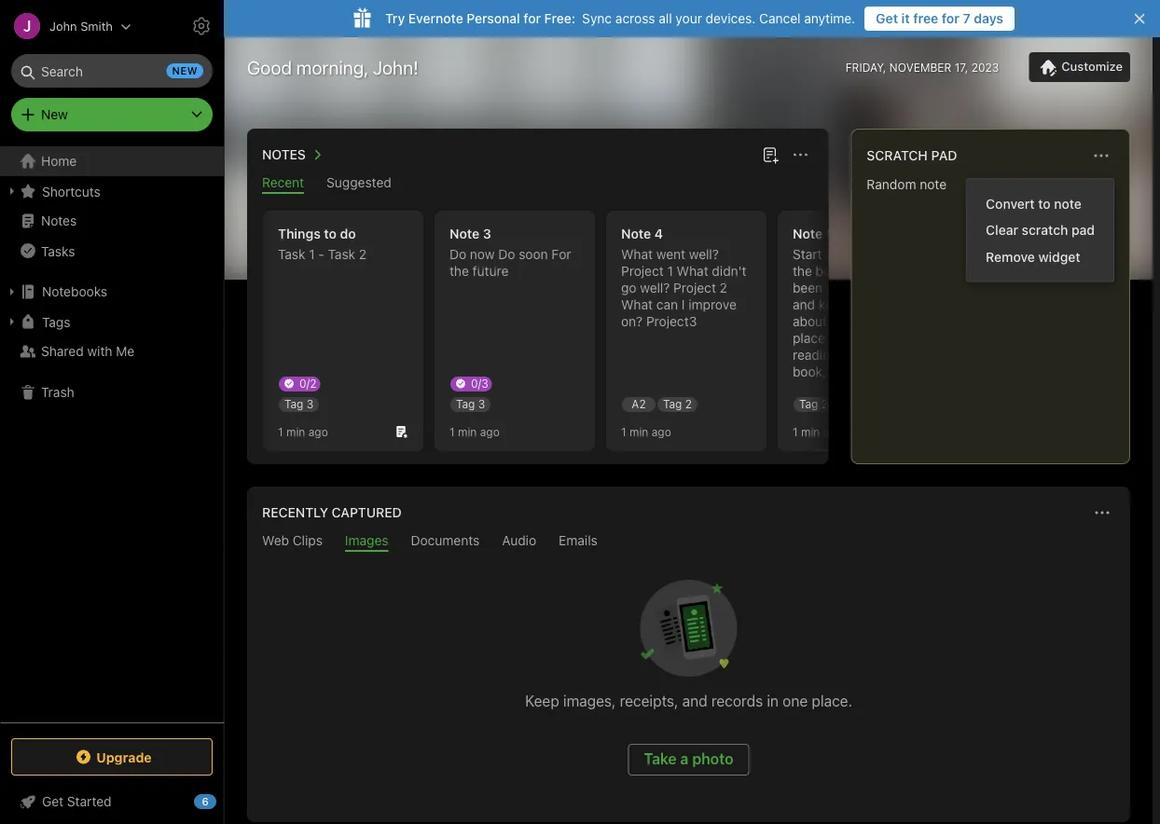 Task type: locate. For each thing, give the bounding box(es) containing it.
to down you've
[[878, 280, 890, 296]]

1 horizontal spatial the
[[793, 264, 813, 279]]

go
[[621, 280, 637, 296]]

0 horizontal spatial task
[[278, 247, 306, 262]]

0/2
[[300, 377, 317, 390]]

min down a2
[[630, 426, 649, 439]]

1 tag 3 from the left
[[285, 398, 314, 411]]

1 tab list from the top
[[251, 175, 825, 194]]

to for things
[[324, 226, 337, 242]]

3 tag from the left
[[663, 398, 682, 411]]

Help and Learning task checklist field
[[0, 788, 224, 817]]

1 min ago down 0/3
[[450, 426, 500, 439]]

2 tag 3 from the left
[[456, 398, 485, 411]]

0 horizontal spatial your
[[676, 11, 703, 26]]

shared
[[41, 344, 84, 359]]

more actions image for scratch pad
[[1091, 145, 1113, 167]]

min down book, at the right top
[[801, 426, 821, 439]]

1 vertical spatial get
[[42, 795, 64, 810]]

anytime.
[[805, 11, 856, 26]]

notes button
[[258, 144, 328, 166]]

take
[[644, 751, 677, 768]]

do
[[450, 247, 467, 262], [499, 247, 515, 262]]

1 horizontal spatial to
[[878, 280, 890, 296]]

2 ago from the left
[[480, 426, 500, 439]]

remove widget link
[[968, 244, 1114, 270]]

0 vertical spatial one
[[897, 314, 919, 329]]

note inside note 5 start (and finish) all the books you've been wanting to read and keep your ideas about them all in one place. tip: if you're reading a physical book, take pictu...
[[793, 226, 823, 242]]

tab list for notes
[[251, 175, 825, 194]]

2 horizontal spatial note
[[793, 226, 823, 242]]

do left the now on the top
[[450, 247, 467, 262]]

2 vertical spatial what
[[621, 297, 653, 313]]

audio tab
[[502, 533, 537, 552]]

a down tip: at the top right of the page
[[842, 348, 849, 363]]

1 horizontal spatial notes
[[262, 147, 306, 162]]

2 tab list from the top
[[251, 533, 1127, 552]]

0 horizontal spatial note
[[450, 226, 480, 242]]

0/3
[[471, 377, 489, 390]]

ideas
[[882, 297, 914, 313]]

to inside note 5 start (and finish) all the books you've been wanting to read and keep your ideas about them all in one place. tip: if you're reading a physical book, take pictu...
[[878, 280, 890, 296]]

0 horizontal spatial do
[[450, 247, 467, 262]]

clear
[[986, 223, 1019, 238]]

1 note from the left
[[450, 226, 480, 242]]

one right the records
[[783, 693, 808, 711]]

task down things
[[278, 247, 306, 262]]

tag down 0/3
[[456, 398, 475, 411]]

project up i
[[674, 280, 717, 296]]

finish)
[[857, 247, 894, 262]]

1 vertical spatial place.
[[812, 693, 853, 711]]

do up 'future'
[[499, 247, 515, 262]]

1 vertical spatial notes
[[41, 213, 77, 229]]

1 for from the left
[[524, 11, 541, 26]]

notes inside tree
[[41, 213, 77, 229]]

0 vertical spatial notes
[[262, 147, 306, 162]]

all up if
[[866, 314, 879, 329]]

(and
[[826, 247, 853, 262]]

tab list containing recent
[[251, 175, 825, 194]]

1 horizontal spatial a
[[842, 348, 849, 363]]

documents
[[411, 533, 480, 549]]

0 horizontal spatial tag 3
[[285, 398, 314, 411]]

to inside "link"
[[1039, 196, 1051, 211]]

can
[[657, 297, 678, 313]]

0 vertical spatial more actions image
[[1091, 145, 1113, 167]]

and inside note 5 start (and finish) all the books you've been wanting to read and keep your ideas about them all in one place. tip: if you're reading a physical book, take pictu...
[[793, 297, 816, 313]]

a right take
[[681, 751, 689, 768]]

0 horizontal spatial to
[[324, 226, 337, 242]]

1 vertical spatial more actions image
[[1092, 502, 1114, 524]]

0 vertical spatial well?
[[689, 247, 719, 262]]

3 1 min ago from the left
[[621, 426, 672, 439]]

0 vertical spatial all
[[659, 11, 672, 26]]

notes up the recent
[[262, 147, 306, 162]]

0 vertical spatial and
[[793, 297, 816, 313]]

0 horizontal spatial in
[[767, 693, 779, 711]]

2 note from the left
[[621, 226, 652, 242]]

1 vertical spatial what
[[677, 264, 709, 279]]

1 vertical spatial a
[[681, 751, 689, 768]]

note
[[1055, 196, 1082, 211]]

1 vertical spatial tab list
[[251, 533, 1127, 552]]

1 min ago down book, at the right top
[[793, 426, 843, 439]]

to left the 'note'
[[1039, 196, 1051, 211]]

Search text field
[[24, 54, 200, 88]]

and left the records
[[683, 693, 708, 711]]

note up the now on the top
[[450, 226, 480, 242]]

1 horizontal spatial well?
[[689, 247, 719, 262]]

tag right a2
[[663, 398, 682, 411]]

tag 3 for task 1 - task 2
[[285, 398, 314, 411]]

personal
[[467, 11, 520, 26]]

1 vertical spatial project
[[674, 280, 717, 296]]

task right - on the left top
[[328, 247, 356, 262]]

1 horizontal spatial get
[[876, 11, 899, 26]]

what
[[621, 247, 653, 262], [677, 264, 709, 279], [621, 297, 653, 313]]

in up you're on the right top of page
[[882, 314, 893, 329]]

place. inside note 5 start (and finish) all the books you've been wanting to read and keep your ideas about them all in one place. tip: if you're reading a physical book, take pictu...
[[793, 331, 829, 346]]

4 tag from the left
[[800, 398, 819, 411]]

4 min from the left
[[801, 426, 821, 439]]

2 vertical spatial to
[[878, 280, 890, 296]]

3 for note 3 do now do soon for the future
[[478, 398, 485, 411]]

1 vertical spatial well?
[[640, 280, 670, 296]]

1 vertical spatial and
[[683, 693, 708, 711]]

keep images, receipts, and records in one place.
[[525, 693, 853, 711]]

take a photo
[[644, 751, 734, 768]]

the left 'future'
[[450, 264, 469, 279]]

widget
[[1039, 249, 1081, 265]]

get left it
[[876, 11, 899, 26]]

note for note 5 start (and finish) all the books you've been wanting to read and keep your ideas about them all in one place. tip: if you're reading a physical book, take pictu...
[[793, 226, 823, 242]]

tag
[[285, 398, 304, 411], [456, 398, 475, 411], [663, 398, 682, 411], [800, 398, 819, 411]]

2 the from the left
[[793, 264, 813, 279]]

new
[[172, 65, 198, 77]]

for for 7
[[942, 11, 960, 26]]

More actions field
[[788, 142, 814, 168], [1089, 143, 1115, 169], [1090, 500, 1116, 526]]

1 min ago down 0/2
[[278, 426, 328, 439]]

2 inside things to do task 1 - task 2
[[359, 247, 367, 262]]

1 tag from the left
[[285, 398, 304, 411]]

1 vertical spatial all
[[898, 247, 911, 262]]

tags
[[42, 314, 70, 330]]

the inside note 5 start (and finish) all the books you've been wanting to read and keep your ideas about them all in one place. tip: if you're reading a physical book, take pictu...
[[793, 264, 813, 279]]

0 vertical spatial in
[[882, 314, 893, 329]]

your inside note 5 start (and finish) all the books you've been wanting to read and keep your ideas about them all in one place. tip: if you're reading a physical book, take pictu...
[[852, 297, 878, 313]]

1 task from the left
[[278, 247, 306, 262]]

get for get started
[[42, 795, 64, 810]]

well? up can
[[640, 280, 670, 296]]

0 horizontal spatial a
[[681, 751, 689, 768]]

note 5 start (and finish) all the books you've been wanting to read and keep your ideas about them all in one place. tip: if you're reading a physical book, take pictu...
[[793, 226, 920, 380]]

well?
[[689, 247, 719, 262], [640, 280, 670, 296]]

a2
[[632, 398, 646, 411]]

one inside images tab panel
[[783, 693, 808, 711]]

1 horizontal spatial for
[[942, 11, 960, 26]]

keep
[[819, 297, 848, 313]]

2 horizontal spatial all
[[898, 247, 911, 262]]

for left 7
[[942, 11, 960, 26]]

get inside help and learning task checklist field
[[42, 795, 64, 810]]

recently captured button
[[258, 502, 402, 524]]

and
[[793, 297, 816, 313], [683, 693, 708, 711]]

0 horizontal spatial for
[[524, 11, 541, 26]]

reading
[[793, 348, 838, 363]]

tree
[[0, 146, 224, 722]]

0 horizontal spatial tag 2
[[663, 398, 692, 411]]

what up on?
[[621, 297, 653, 313]]

6
[[202, 796, 209, 809]]

1 horizontal spatial one
[[897, 314, 919, 329]]

your down "wanting"
[[852, 297, 878, 313]]

1 ago from the left
[[309, 426, 328, 439]]

1 horizontal spatial in
[[882, 314, 893, 329]]

what left went
[[621, 247, 653, 262]]

the down start
[[793, 264, 813, 279]]

3 down 0/3
[[478, 398, 485, 411]]

1 horizontal spatial your
[[852, 297, 878, 313]]

to for convert
[[1039, 196, 1051, 211]]

3 note from the left
[[793, 226, 823, 242]]

upgrade button
[[11, 739, 213, 776]]

1 horizontal spatial project
[[674, 280, 717, 296]]

0 vertical spatial get
[[876, 11, 899, 26]]

1 min ago down a2
[[621, 426, 672, 439]]

wanting
[[827, 280, 874, 296]]

scratch pad button
[[863, 145, 958, 167]]

2 down didn't
[[720, 280, 728, 296]]

2023
[[972, 61, 1000, 74]]

1 horizontal spatial all
[[866, 314, 879, 329]]

for inside button
[[942, 11, 960, 26]]

0 horizontal spatial and
[[683, 693, 708, 711]]

more actions image
[[1091, 145, 1113, 167], [1092, 502, 1114, 524]]

for left free:
[[524, 11, 541, 26]]

1 vertical spatial one
[[783, 693, 808, 711]]

2 down book, at the right top
[[822, 398, 829, 411]]

1 horizontal spatial and
[[793, 297, 816, 313]]

settings image
[[190, 15, 213, 37]]

3 down 0/2
[[307, 398, 314, 411]]

3 up the now on the top
[[483, 226, 492, 242]]

notes
[[262, 147, 306, 162], [41, 213, 77, 229]]

one inside note 5 start (and finish) all the books you've been wanting to read and keep your ideas about them all in one place. tip: if you're reading a physical book, take pictu...
[[897, 314, 919, 329]]

2 do from the left
[[499, 247, 515, 262]]

2 min from the left
[[458, 426, 477, 439]]

0 vertical spatial project
[[621, 264, 664, 279]]

0 vertical spatial place.
[[793, 331, 829, 346]]

note
[[450, 226, 480, 242], [621, 226, 652, 242], [793, 226, 823, 242]]

tag down book, at the right top
[[800, 398, 819, 411]]

in
[[882, 314, 893, 329], [767, 693, 779, 711]]

tag 2 down book, at the right top
[[800, 398, 829, 411]]

records
[[712, 693, 763, 711]]

3 min from the left
[[630, 426, 649, 439]]

your left devices. at the right
[[676, 11, 703, 26]]

get for get it free for 7 days
[[876, 11, 899, 26]]

what down went
[[677, 264, 709, 279]]

well? up didn't
[[689, 247, 719, 262]]

1 vertical spatial in
[[767, 693, 779, 711]]

0 horizontal spatial notes
[[41, 213, 77, 229]]

documents tab
[[411, 533, 480, 552]]

place.
[[793, 331, 829, 346], [812, 693, 853, 711]]

project up the go
[[621, 264, 664, 279]]

0 horizontal spatial all
[[659, 11, 672, 26]]

2 horizontal spatial to
[[1039, 196, 1051, 211]]

0 vertical spatial a
[[842, 348, 849, 363]]

try
[[385, 11, 405, 26]]

get left started
[[42, 795, 64, 810]]

take a photo button
[[628, 745, 750, 776]]

web clips
[[262, 533, 323, 549]]

0 horizontal spatial one
[[783, 693, 808, 711]]

tag 3 down 0/3
[[456, 398, 485, 411]]

note up start
[[793, 226, 823, 242]]

get inside get it free for 7 days button
[[876, 11, 899, 26]]

3 inside "note 3 do now do soon for the future"
[[483, 226, 492, 242]]

0 vertical spatial to
[[1039, 196, 1051, 211]]

smith
[[80, 19, 113, 33]]

tag 2 right a2
[[663, 398, 692, 411]]

ago
[[309, 426, 328, 439], [480, 426, 500, 439], [652, 426, 672, 439], [824, 426, 843, 439]]

1 horizontal spatial tag 2
[[800, 398, 829, 411]]

scratch pad
[[867, 148, 958, 163]]

2 1 min ago from the left
[[450, 426, 500, 439]]

tag down 0/2
[[285, 398, 304, 411]]

note left 4
[[621, 226, 652, 242]]

recent tab panel
[[247, 194, 1161, 465]]

17,
[[955, 61, 969, 74]]

devices.
[[706, 11, 756, 26]]

and down been
[[793, 297, 816, 313]]

images tab panel
[[247, 552, 1131, 823]]

all right across on the top right of page
[[659, 11, 672, 26]]

1 horizontal spatial do
[[499, 247, 515, 262]]

1 the from the left
[[450, 264, 469, 279]]

2 for from the left
[[942, 11, 960, 26]]

convert to note
[[986, 196, 1082, 211]]

note inside "note 3 do now do soon for the future"
[[450, 226, 480, 242]]

home link
[[0, 146, 224, 176]]

upgrade
[[96, 750, 152, 765]]

tag 2
[[663, 398, 692, 411], [800, 398, 829, 411]]

0 vertical spatial your
[[676, 11, 703, 26]]

task
[[278, 247, 306, 262], [328, 247, 356, 262]]

to left do
[[324, 226, 337, 242]]

tag 3 down 0/2
[[285, 398, 314, 411]]

1 horizontal spatial task
[[328, 247, 356, 262]]

min down 0/3
[[458, 426, 477, 439]]

home
[[41, 153, 77, 169]]

in inside images tab panel
[[767, 693, 779, 711]]

and inside images tab panel
[[683, 693, 708, 711]]

notes up tasks
[[41, 213, 77, 229]]

started
[[67, 795, 112, 810]]

all right 'finish)'
[[898, 247, 911, 262]]

1 horizontal spatial tag 3
[[456, 398, 485, 411]]

scratch
[[867, 148, 928, 163]]

note inside "note 4 what went well? project 1 what didn't go well? project 2 what can i improve on? project3"
[[621, 226, 652, 242]]

2 right a2
[[686, 398, 692, 411]]

tab list for recently captured
[[251, 533, 1127, 552]]

recent
[[262, 175, 304, 190]]

been
[[793, 280, 823, 296]]

shared with me link
[[0, 337, 223, 367]]

0 horizontal spatial get
[[42, 795, 64, 810]]

for
[[552, 247, 572, 262]]

1 vertical spatial your
[[852, 297, 878, 313]]

you're
[[871, 331, 908, 346]]

tab list
[[251, 175, 825, 194], [251, 533, 1127, 552]]

for for free:
[[524, 11, 541, 26]]

in right the records
[[767, 693, 779, 711]]

the inside "note 3 do now do soon for the future"
[[450, 264, 469, 279]]

2 tag 2 from the left
[[800, 398, 829, 411]]

0 vertical spatial tab list
[[251, 175, 825, 194]]

0 horizontal spatial the
[[450, 264, 469, 279]]

1 vertical spatial to
[[324, 226, 337, 242]]

2 vertical spatial all
[[866, 314, 879, 329]]

2 right - on the left top
[[359, 247, 367, 262]]

tab list containing web clips
[[251, 533, 1127, 552]]

to inside things to do task 1 - task 2
[[324, 226, 337, 242]]

1 horizontal spatial note
[[621, 226, 652, 242]]

1 min ago
[[278, 426, 328, 439], [450, 426, 500, 439], [621, 426, 672, 439], [793, 426, 843, 439]]

min down 0/2
[[286, 426, 305, 439]]

one down ideas at the top right of the page
[[897, 314, 919, 329]]



Task type: vqa. For each thing, say whether or not it's contained in the screenshot.
2 More actions field
no



Task type: describe. For each thing, give the bounding box(es) containing it.
emails tab
[[559, 533, 598, 552]]

1 1 min ago from the left
[[278, 426, 328, 439]]

if
[[859, 331, 867, 346]]

things
[[278, 226, 321, 242]]

books
[[816, 264, 853, 279]]

click to collapse image
[[217, 790, 231, 813]]

1 inside "note 4 what went well? project 1 what didn't go well? project 2 what can i improve on? project3"
[[668, 264, 674, 279]]

web
[[262, 533, 289, 549]]

notebooks
[[42, 284, 107, 300]]

suggested
[[327, 175, 392, 190]]

new search field
[[24, 54, 203, 88]]

good
[[247, 56, 292, 78]]

went
[[657, 247, 686, 262]]

trash link
[[0, 378, 223, 408]]

in inside note 5 start (and finish) all the books you've been wanting to read and keep your ideas about them all in one place. tip: if you're reading a physical book, take pictu...
[[882, 314, 893, 329]]

get it free for 7 days
[[876, 11, 1004, 26]]

keep
[[525, 693, 560, 711]]

trash
[[41, 385, 74, 400]]

morning,
[[297, 56, 369, 78]]

tasks
[[41, 243, 75, 259]]

them
[[831, 314, 862, 329]]

0 horizontal spatial project
[[621, 264, 664, 279]]

on?
[[621, 314, 643, 329]]

1 tag 2 from the left
[[663, 398, 692, 411]]

2 tag from the left
[[456, 398, 475, 411]]

physical
[[853, 348, 902, 363]]

audio
[[502, 533, 537, 549]]

note 3 do now do soon for the future
[[450, 226, 572, 279]]

new button
[[11, 98, 213, 132]]

new
[[41, 107, 68, 122]]

friday,
[[846, 61, 887, 74]]

more actions image
[[790, 144, 812, 166]]

web clips tab
[[262, 533, 323, 552]]

get it free for 7 days button
[[865, 7, 1015, 31]]

4 ago from the left
[[824, 426, 843, 439]]

customize button
[[1029, 52, 1131, 82]]

a inside button
[[681, 751, 689, 768]]

john!
[[373, 56, 419, 78]]

remove
[[986, 249, 1036, 265]]

note 4 what went well? project 1 what didn't go well? project 2 what can i improve on? project3
[[621, 226, 747, 329]]

didn't
[[712, 264, 747, 279]]

tip:
[[833, 331, 856, 346]]

shortcuts button
[[0, 176, 223, 206]]

pad
[[932, 148, 958, 163]]

recent tab
[[262, 175, 304, 194]]

customize
[[1062, 59, 1123, 73]]

me
[[116, 344, 135, 359]]

book,
[[793, 364, 827, 380]]

across
[[616, 11, 655, 26]]

more actions field for recently captured
[[1090, 500, 1116, 526]]

more actions image for recently captured
[[1092, 502, 1114, 524]]

5
[[827, 226, 835, 242]]

read
[[893, 280, 920, 296]]

scratch
[[1022, 223, 1069, 238]]

remove widget
[[986, 249, 1081, 265]]

you've
[[856, 264, 896, 279]]

notebooks link
[[0, 277, 223, 307]]

sync
[[582, 11, 612, 26]]

about
[[793, 314, 828, 329]]

free
[[914, 11, 939, 26]]

notes link
[[0, 206, 223, 236]]

2 task from the left
[[328, 247, 356, 262]]

november
[[890, 61, 952, 74]]

Account field
[[0, 7, 132, 45]]

4
[[655, 226, 664, 242]]

improve
[[689, 297, 737, 313]]

1 do from the left
[[450, 247, 467, 262]]

free:
[[545, 11, 576, 26]]

expand tags image
[[5, 314, 20, 329]]

dropdown list menu
[[968, 190, 1114, 270]]

place. inside images tab panel
[[812, 693, 853, 711]]

get started
[[42, 795, 112, 810]]

images tab
[[345, 533, 389, 552]]

it
[[902, 11, 910, 26]]

emails
[[559, 533, 598, 549]]

expand notebooks image
[[5, 285, 20, 300]]

0 vertical spatial what
[[621, 247, 653, 262]]

start
[[793, 247, 823, 262]]

convert to note link
[[968, 190, 1114, 217]]

note for note 4 what went well? project 1 what didn't go well? project 2 what can i improve on? project3
[[621, 226, 652, 242]]

convert
[[986, 196, 1035, 211]]

images,
[[564, 693, 616, 711]]

Start writing… text field
[[867, 176, 1129, 449]]

1 min from the left
[[286, 426, 305, 439]]

3 ago from the left
[[652, 426, 672, 439]]

images
[[345, 533, 389, 549]]

project3
[[647, 314, 697, 329]]

photo
[[693, 751, 734, 768]]

john smith
[[49, 19, 113, 33]]

4 1 min ago from the left
[[793, 426, 843, 439]]

tag 3 for do now do soon for the future
[[456, 398, 485, 411]]

2 inside "note 4 what went well? project 1 what didn't go well? project 2 what can i improve on? project3"
[[720, 280, 728, 296]]

tags button
[[0, 307, 223, 337]]

recently
[[262, 505, 328, 521]]

0 horizontal spatial well?
[[640, 280, 670, 296]]

tasks button
[[0, 236, 223, 266]]

shared with me
[[41, 344, 135, 359]]

do
[[340, 226, 356, 242]]

1 inside things to do task 1 - task 2
[[309, 247, 315, 262]]

now
[[470, 247, 495, 262]]

note for note 3 do now do soon for the future
[[450, 226, 480, 242]]

captured
[[332, 505, 402, 521]]

3 for things to do task 1 - task 2
[[307, 398, 314, 411]]

days
[[974, 11, 1004, 26]]

pictu...
[[860, 364, 901, 380]]

i
[[682, 297, 685, 313]]

a inside note 5 start (and finish) all the books you've been wanting to read and keep your ideas about them all in one place. tip: if you're reading a physical book, take pictu...
[[842, 348, 849, 363]]

soon
[[519, 247, 548, 262]]

clear scratch pad link
[[968, 217, 1114, 244]]

7
[[963, 11, 971, 26]]

more actions field for scratch pad
[[1089, 143, 1115, 169]]

notes inside button
[[262, 147, 306, 162]]

clips
[[293, 533, 323, 549]]

recently captured
[[262, 505, 402, 521]]

things to do task 1 - task 2
[[278, 226, 367, 262]]

suggested tab
[[327, 175, 392, 194]]

tree containing home
[[0, 146, 224, 722]]



